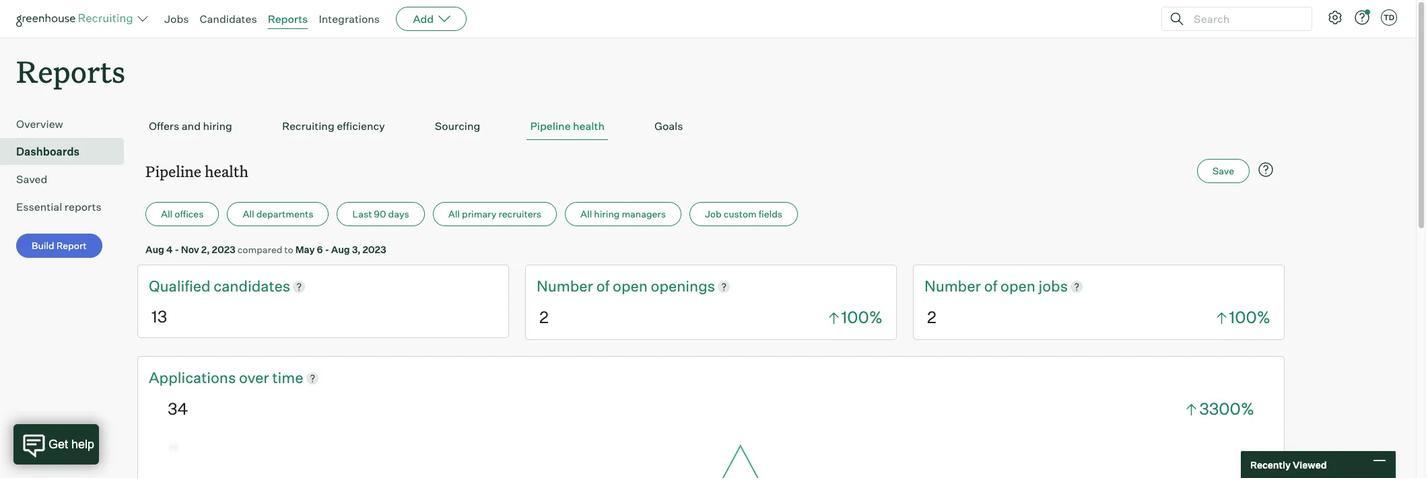 Task type: vqa. For each thing, say whether or not it's contained in the screenshot.
right OPEN "link"
yes



Task type: describe. For each thing, give the bounding box(es) containing it.
all hiring managers
[[581, 208, 666, 220]]

td button
[[1381, 9, 1397, 26]]

nov
[[181, 244, 199, 255]]

build
[[32, 240, 54, 251]]

job custom fields button
[[690, 202, 798, 226]]

34
[[168, 399, 188, 419]]

6
[[317, 244, 323, 255]]

recruiting efficiency
[[282, 119, 385, 133]]

compared
[[238, 244, 282, 255]]

over
[[239, 368, 269, 387]]

offers and hiring
[[149, 119, 232, 133]]

overview link
[[16, 116, 119, 132]]

pipeline health button
[[527, 113, 608, 140]]

days
[[388, 208, 409, 220]]

0 horizontal spatial pipeline health
[[145, 161, 248, 181]]

job custom fields
[[705, 208, 783, 220]]

all offices button
[[145, 202, 219, 226]]

100% for jobs
[[1229, 307, 1271, 328]]

all primary recruiters button
[[433, 202, 557, 226]]

of link for openings
[[596, 276, 613, 297]]

add button
[[396, 7, 467, 31]]

3,
[[352, 244, 361, 255]]

open link for openings
[[613, 276, 651, 297]]

all departments button
[[227, 202, 329, 226]]

saved link
[[16, 171, 119, 187]]

overview
[[16, 117, 63, 131]]

saved
[[16, 173, 47, 186]]

candidates
[[200, 12, 257, 26]]

time link
[[272, 368, 303, 388]]

recruiters
[[499, 208, 542, 220]]

0 vertical spatial reports
[[268, 12, 308, 26]]

managers
[[622, 208, 666, 220]]

pipeline health inside button
[[530, 119, 605, 133]]

all for all offices
[[161, 208, 173, 220]]

build report
[[32, 240, 87, 251]]

integrations
[[319, 12, 380, 26]]

2 for jobs
[[927, 307, 937, 328]]

goals button
[[651, 113, 687, 140]]

td
[[1384, 13, 1395, 22]]

recently
[[1251, 459, 1291, 470]]

custom
[[724, 208, 757, 220]]

1 - from the left
[[175, 244, 179, 255]]

may
[[295, 244, 315, 255]]

2,
[[201, 244, 210, 255]]

1 2023 from the left
[[212, 244, 236, 255]]

90
[[374, 208, 386, 220]]

goals
[[655, 119, 683, 133]]

tab list containing offers and hiring
[[145, 113, 1277, 140]]

applications link
[[149, 368, 239, 388]]

0 horizontal spatial reports
[[16, 51, 125, 91]]

essential
[[16, 200, 62, 214]]

configure image
[[1327, 9, 1344, 26]]

and
[[182, 119, 201, 133]]

number of open for openings
[[537, 277, 651, 295]]

primary
[[462, 208, 497, 220]]

health inside button
[[573, 119, 605, 133]]

all for all departments
[[243, 208, 254, 220]]

applications
[[149, 368, 236, 387]]

add
[[413, 12, 434, 26]]

offers
[[149, 119, 179, 133]]

2 for openings
[[539, 307, 549, 328]]

job
[[705, 208, 722, 220]]

3300%
[[1200, 399, 1255, 419]]

of for openings
[[596, 277, 610, 295]]

time
[[272, 368, 303, 387]]

greenhouse recruiting image
[[16, 11, 137, 27]]

of link for jobs
[[984, 276, 1001, 297]]

jobs
[[1039, 277, 1068, 295]]

build report button
[[16, 234, 102, 258]]



Task type: locate. For each thing, give the bounding box(es) containing it.
0 horizontal spatial number of open
[[537, 277, 651, 295]]

2
[[539, 307, 549, 328], [927, 307, 937, 328]]

openings
[[651, 277, 715, 295]]

departments
[[256, 208, 313, 220]]

1 vertical spatial hiring
[[594, 208, 620, 220]]

candidates link
[[214, 276, 290, 297]]

essential reports link
[[16, 199, 119, 215]]

1 open from the left
[[613, 277, 648, 295]]

number of open for jobs
[[925, 277, 1039, 295]]

reports link
[[268, 12, 308, 26]]

open for openings
[[613, 277, 648, 295]]

number link
[[537, 276, 596, 297], [925, 276, 984, 297]]

open
[[613, 277, 648, 295], [1001, 277, 1036, 295]]

100% for openings
[[842, 307, 883, 328]]

candidates link
[[200, 12, 257, 26]]

jobs link
[[164, 12, 189, 26]]

2 2 from the left
[[927, 307, 937, 328]]

1 horizontal spatial hiring
[[594, 208, 620, 220]]

recruiting efficiency button
[[279, 113, 388, 140]]

report
[[56, 240, 87, 251]]

0 horizontal spatial number link
[[537, 276, 596, 297]]

to
[[284, 244, 293, 255]]

1 of from the left
[[596, 277, 610, 295]]

faq image
[[1258, 162, 1274, 178]]

open link for jobs
[[1001, 276, 1039, 297]]

1 number from the left
[[537, 277, 593, 295]]

last
[[353, 208, 372, 220]]

0 horizontal spatial number
[[537, 277, 593, 295]]

4 all from the left
[[581, 208, 592, 220]]

dashboards link
[[16, 144, 119, 160]]

qualified link
[[149, 276, 214, 297]]

2 all from the left
[[243, 208, 254, 220]]

4
[[166, 244, 173, 255]]

1 vertical spatial reports
[[16, 51, 125, 91]]

sourcing button
[[432, 113, 484, 140]]

fields
[[759, 208, 783, 220]]

all primary recruiters
[[448, 208, 542, 220]]

all for all hiring managers
[[581, 208, 592, 220]]

1 horizontal spatial number link
[[925, 276, 984, 297]]

0 vertical spatial hiring
[[203, 119, 232, 133]]

1 horizontal spatial number
[[925, 277, 981, 295]]

1 horizontal spatial of link
[[984, 276, 1001, 297]]

1 vertical spatial health
[[205, 161, 248, 181]]

1 of link from the left
[[596, 276, 613, 297]]

number for jobs
[[925, 277, 981, 295]]

open left openings
[[613, 277, 648, 295]]

hiring left managers at the left top of page
[[594, 208, 620, 220]]

last 90 days
[[353, 208, 409, 220]]

2023
[[212, 244, 236, 255], [363, 244, 386, 255]]

2 open link from the left
[[1001, 276, 1039, 297]]

2023 right 2,
[[212, 244, 236, 255]]

save button
[[1197, 159, 1250, 183]]

1 vertical spatial pipeline
[[145, 161, 201, 181]]

open for jobs
[[1001, 277, 1036, 295]]

2 of from the left
[[984, 277, 998, 295]]

td button
[[1379, 7, 1400, 28]]

candidates
[[214, 277, 290, 295]]

0 horizontal spatial 100%
[[842, 307, 883, 328]]

0 horizontal spatial of link
[[596, 276, 613, 297]]

1 horizontal spatial of
[[984, 277, 998, 295]]

1 horizontal spatial 2023
[[363, 244, 386, 255]]

aug left 4
[[145, 244, 164, 255]]

openings link
[[651, 276, 715, 297]]

reports
[[65, 200, 101, 214]]

0 horizontal spatial 2
[[539, 307, 549, 328]]

viewed
[[1293, 459, 1327, 470]]

aug
[[145, 244, 164, 255], [331, 244, 350, 255]]

of link
[[596, 276, 613, 297], [984, 276, 1001, 297]]

2 number of open from the left
[[925, 277, 1039, 295]]

open left jobs
[[1001, 277, 1036, 295]]

1 horizontal spatial health
[[573, 119, 605, 133]]

integrations link
[[319, 12, 380, 26]]

all offices
[[161, 208, 204, 220]]

1 2 from the left
[[539, 307, 549, 328]]

0 horizontal spatial -
[[175, 244, 179, 255]]

jobs
[[164, 12, 189, 26]]

tab list
[[145, 113, 1277, 140]]

1 number of open from the left
[[537, 277, 651, 295]]

over link
[[239, 368, 272, 388]]

0 horizontal spatial aug
[[145, 244, 164, 255]]

0 horizontal spatial open
[[613, 277, 648, 295]]

offers and hiring button
[[145, 113, 236, 140]]

13
[[152, 306, 167, 327]]

aug left 3,
[[331, 244, 350, 255]]

all left departments
[[243, 208, 254, 220]]

2 number from the left
[[925, 277, 981, 295]]

dashboards
[[16, 145, 80, 158]]

sourcing
[[435, 119, 480, 133]]

2 open from the left
[[1001, 277, 1036, 295]]

0 horizontal spatial health
[[205, 161, 248, 181]]

number link for jobs
[[925, 276, 984, 297]]

open link
[[613, 276, 651, 297], [1001, 276, 1039, 297]]

all inside button
[[161, 208, 173, 220]]

0 horizontal spatial pipeline
[[145, 161, 201, 181]]

0 vertical spatial pipeline
[[530, 119, 571, 133]]

2 100% from the left
[[1229, 307, 1271, 328]]

pipeline health
[[530, 119, 605, 133], [145, 161, 248, 181]]

qualified
[[149, 277, 214, 295]]

2 aug from the left
[[331, 244, 350, 255]]

1 aug from the left
[[145, 244, 164, 255]]

all left primary
[[448, 208, 460, 220]]

1 horizontal spatial open
[[1001, 277, 1036, 295]]

0 horizontal spatial of
[[596, 277, 610, 295]]

pipeline
[[530, 119, 571, 133], [145, 161, 201, 181]]

number
[[537, 277, 593, 295], [925, 277, 981, 295]]

all left offices
[[161, 208, 173, 220]]

1 horizontal spatial pipeline health
[[530, 119, 605, 133]]

100%
[[842, 307, 883, 328], [1229, 307, 1271, 328]]

reports right candidates
[[268, 12, 308, 26]]

hiring right and
[[203, 119, 232, 133]]

1 horizontal spatial -
[[325, 244, 329, 255]]

1 horizontal spatial open link
[[1001, 276, 1039, 297]]

2 number link from the left
[[925, 276, 984, 297]]

recently viewed
[[1251, 459, 1327, 470]]

1 horizontal spatial pipeline
[[530, 119, 571, 133]]

number link for openings
[[537, 276, 596, 297]]

1 horizontal spatial 2
[[927, 307, 937, 328]]

recruiting
[[282, 119, 335, 133]]

-
[[175, 244, 179, 255], [325, 244, 329, 255]]

number for openings
[[537, 277, 593, 295]]

aug 4 - nov 2, 2023 compared to may 6 - aug 3, 2023
[[145, 244, 386, 255]]

pipeline inside button
[[530, 119, 571, 133]]

1 100% from the left
[[842, 307, 883, 328]]

1 horizontal spatial number of open
[[925, 277, 1039, 295]]

0 horizontal spatial hiring
[[203, 119, 232, 133]]

xychart image
[[168, 442, 1255, 478]]

0 vertical spatial pipeline health
[[530, 119, 605, 133]]

1 horizontal spatial reports
[[268, 12, 308, 26]]

of
[[596, 277, 610, 295], [984, 277, 998, 295]]

all
[[161, 208, 173, 220], [243, 208, 254, 220], [448, 208, 460, 220], [581, 208, 592, 220]]

0 horizontal spatial open link
[[613, 276, 651, 297]]

1 vertical spatial pipeline health
[[145, 161, 248, 181]]

1 open link from the left
[[613, 276, 651, 297]]

efficiency
[[337, 119, 385, 133]]

all for all primary recruiters
[[448, 208, 460, 220]]

1 all from the left
[[161, 208, 173, 220]]

essential reports
[[16, 200, 101, 214]]

Search text field
[[1191, 9, 1300, 29]]

2023 right 3,
[[363, 244, 386, 255]]

0 vertical spatial health
[[573, 119, 605, 133]]

last 90 days button
[[337, 202, 425, 226]]

1 number link from the left
[[537, 276, 596, 297]]

offices
[[175, 208, 204, 220]]

2 of link from the left
[[984, 276, 1001, 297]]

reports
[[268, 12, 308, 26], [16, 51, 125, 91]]

all hiring managers button
[[565, 202, 681, 226]]

2 2023 from the left
[[363, 244, 386, 255]]

2 - from the left
[[325, 244, 329, 255]]

0 horizontal spatial 2023
[[212, 244, 236, 255]]

- right 4
[[175, 244, 179, 255]]

jobs link
[[1039, 276, 1068, 297]]

number of open
[[537, 277, 651, 295], [925, 277, 1039, 295]]

save
[[1213, 165, 1234, 177]]

1 horizontal spatial aug
[[331, 244, 350, 255]]

1 horizontal spatial 100%
[[1229, 307, 1271, 328]]

all departments
[[243, 208, 313, 220]]

- right 6 at the left of the page
[[325, 244, 329, 255]]

all left managers at the left top of page
[[581, 208, 592, 220]]

hiring
[[203, 119, 232, 133], [594, 208, 620, 220]]

3 all from the left
[[448, 208, 460, 220]]

of for jobs
[[984, 277, 998, 295]]

applications over
[[149, 368, 272, 387]]

reports down greenhouse recruiting image
[[16, 51, 125, 91]]



